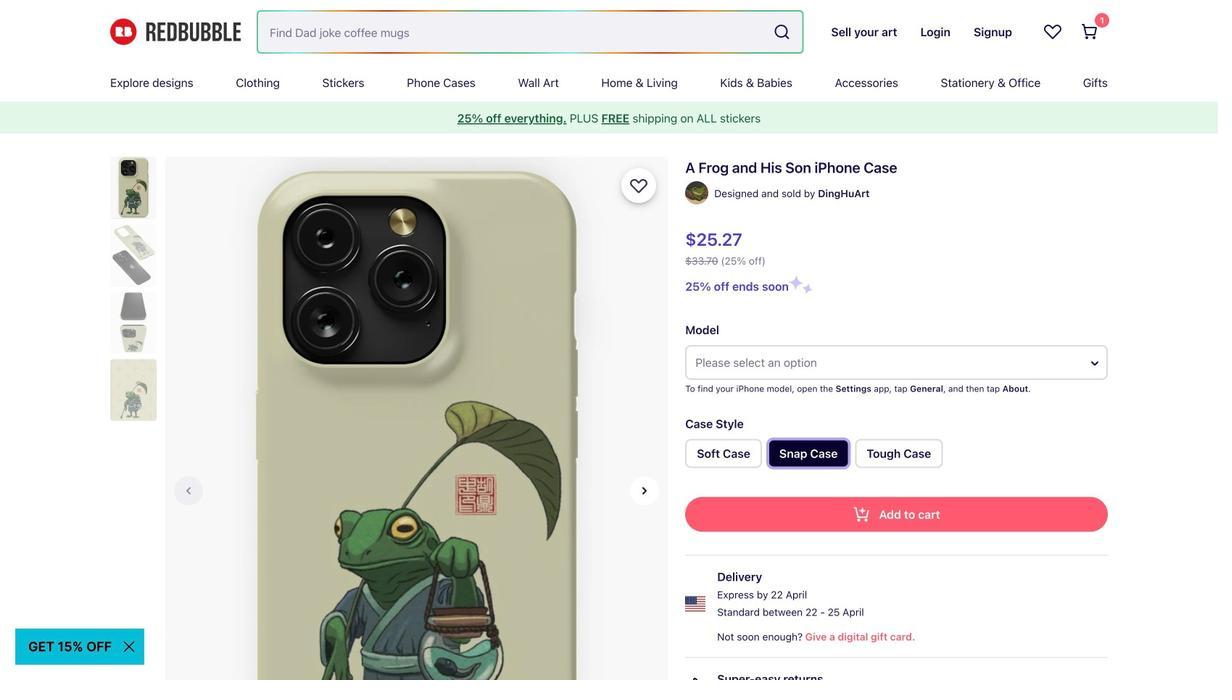 Task type: vqa. For each thing, say whether or not it's contained in the screenshot.
CROUCHING PANTHER, HIDDEN MAMBA STICKER image
no



Task type: describe. For each thing, give the bounding box(es) containing it.
2 menu item from the left
[[236, 64, 280, 102]]

9 menu item from the left
[[941, 64, 1041, 102]]

5 menu item from the left
[[518, 64, 559, 102]]

6 menu item from the left
[[601, 64, 678, 102]]

case style option group
[[685, 439, 1108, 474]]

8 menu item from the left
[[835, 64, 898, 102]]

none radio inside the case style option group
[[685, 439, 762, 468]]



Task type: locate. For each thing, give the bounding box(es) containing it.
None radio
[[768, 439, 849, 468], [855, 439, 943, 468], [768, 439, 849, 468], [855, 439, 943, 468]]

None field
[[258, 12, 802, 52]]

3 menu item from the left
[[322, 64, 364, 102]]

flag of us image
[[685, 594, 706, 614]]

None radio
[[685, 439, 762, 468]]

4 menu item from the left
[[407, 64, 476, 102]]

10 menu item from the left
[[1083, 64, 1108, 102]]

Search term search field
[[258, 12, 767, 52]]

1 menu item from the left
[[110, 64, 193, 102]]

7 menu item from the left
[[720, 64, 792, 102]]

menu item
[[110, 64, 193, 102], [236, 64, 280, 102], [322, 64, 364, 102], [407, 64, 476, 102], [518, 64, 559, 102], [601, 64, 678, 102], [720, 64, 792, 102], [835, 64, 898, 102], [941, 64, 1041, 102], [1083, 64, 1108, 102]]

menu bar
[[110, 64, 1108, 102]]



